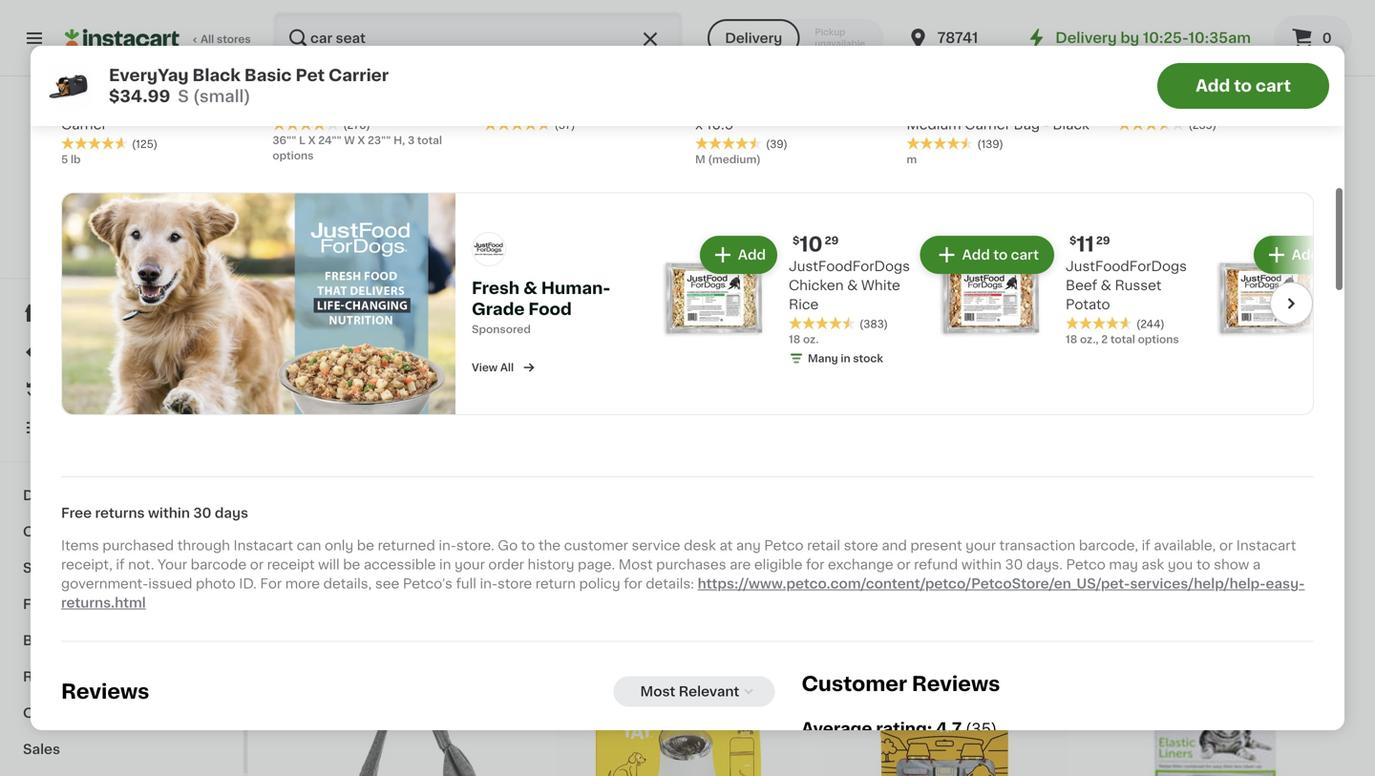 Task type: locate. For each thing, give the bounding box(es) containing it.
29 right '11'
[[1096, 236, 1110, 246]]

large inside sherpani 48 x 29 cm large black original deluxe polyester pet carrier bag
[[693, 506, 731, 520]]

78741
[[938, 31, 978, 45]]

total inside 36"" l x 24"" w x 23"" h, 3 total options
[[417, 135, 442, 146]]

original up the m
[[882, 102, 934, 115]]

airline- inside sherpani original deluxe airline-approved dog & cat medium carrier bag - black
[[907, 99, 954, 112]]

within inside items purchased through instacart can only be returned in-store. go to the customer service desk at any petco retail store and present your transaction barcode, if available, or instacart receipt, if not. your barcode or receipt will be accessible in your order history page. most purchases are eligible for exchange or refund within 30 days. petco may ask you to show a government-issued photo id. for more details, see petco's full in-store return policy for details:
[[961, 558, 1002, 572]]

dog up the m
[[888, 121, 916, 134]]

approved
[[954, 99, 1020, 112], [819, 121, 885, 134]]

large inside $ 84 charcoal and camel large charcoal sharp deluxe carrier
[[202, 80, 240, 93]]

0 vertical spatial most
[[619, 558, 653, 572]]

approved for sherpani original deluxe airline- approved dog & cat medium carrier bag - black (139)
[[819, 121, 885, 134]]

carrier inside sherpani original deluxe airline- approved dog & cat medium carrier bag - black (139)
[[1020, 121, 1065, 134]]

large
[[202, 80, 240, 93], [338, 80, 376, 93], [693, 506, 731, 520]]

all left stores
[[201, 34, 214, 44]]

delivery by 10:25-10:35am link
[[1025, 27, 1251, 50]]

1 horizontal spatial reviews
[[912, 674, 1000, 694]]

1 vertical spatial expandable
[[616, 102, 695, 115]]

pet inside everyyay black basic pet carrier $34.99 s (small)
[[296, 67, 325, 84]]

0 vertical spatial cat
[[1069, 99, 1093, 112]]

delivery for delivery
[[725, 32, 782, 45]]

airline- up the m
[[907, 99, 954, 112]]

1 vertical spatial 30
[[995, 525, 1013, 539]]

everyyay inside everyyay black basic pet carrier $34.99 s (small)
[[109, 67, 189, 84]]

airline- inside sherpani original deluxe airline- approved dog & cat medium carrier bag - black (139)
[[988, 102, 1036, 115]]

$
[[65, 56, 72, 66], [276, 56, 283, 66], [290, 77, 297, 88], [793, 236, 800, 246], [1070, 236, 1077, 246]]

just food for dogs image
[[472, 232, 506, 267]]

in- down 4-
[[439, 539, 456, 553]]

cat
[[1069, 99, 1093, 112], [934, 121, 958, 134]]

- inside sherpani original deluxe airline- approved dog & cat medium carrier bag - black (139)
[[849, 140, 855, 153]]

18 left oz.,
[[1066, 334, 1078, 345]]

0 horizontal spatial petco
[[101, 190, 142, 203]]

1 horizontal spatial small
[[1169, 80, 1206, 93]]

medium inside sherpani original deluxe airline-approved dog & cat medium carrier bag - black
[[907, 118, 961, 131]]

sherpani original deluxe airline- approved dog & cat medium carrier bag - black (139)
[[819, 102, 1065, 171]]

carrier inside everyyay black basic pet carrier $34.99 s (small)
[[329, 67, 389, 84]]

lb right 5
[[71, 154, 81, 165]]

0 vertical spatial all
[[201, 34, 214, 44]]

to down "reflective"
[[978, 525, 992, 539]]

1 vertical spatial store
[[844, 539, 878, 553]]

0 horizontal spatial (139)
[[890, 161, 916, 171]]

0 horizontal spatial add to cart button
[[922, 238, 1052, 272]]

canvas
[[379, 80, 429, 93]]

cart
[[1256, 78, 1291, 94], [1011, 248, 1039, 262]]

full
[[456, 577, 476, 591]]

approved for sherpani original deluxe airline-approved dog & cat medium carrier bag - black
[[954, 99, 1020, 112]]

1 horizontal spatial original
[[882, 102, 934, 115]]

1 vertical spatial (small)
[[1096, 542, 1133, 553]]

bag inside sherpani original deluxe airline-approved dog & cat medium carrier bag - black
[[1014, 118, 1040, 131]]

purchased
[[102, 539, 174, 553]]

sherpani expandable dog carrier - black - m 19.5" x 11" x 10.5" down service type group
[[695, 80, 884, 131]]

black inside everyyay black basic pet carrier $34.99 s (small)
[[192, 67, 241, 84]]

your
[[966, 539, 996, 553], [455, 558, 485, 572]]

2 18 from the left
[[1066, 334, 1078, 345]]

pet inside good2go paws up reflective gray pet stroller, for pets up to 30 lbs.
[[819, 525, 842, 539]]

deluxe down 48
[[608, 525, 655, 539]]

1 horizontal spatial (39)
[[766, 139, 788, 150]]

cat inside sherpani original deluxe airline-approved dog & cat medium carrier bag - black
[[1069, 99, 1093, 112]]

bag
[[1014, 118, 1040, 131], [819, 140, 846, 153], [553, 544, 579, 558]]

0 vertical spatial add to cart button
[[1158, 63, 1329, 109]]

medium up the m
[[907, 118, 961, 131]]

pets down items
[[64, 562, 95, 575]]

small pets
[[23, 562, 95, 575]]

1 horizontal spatial cat
[[1069, 99, 1093, 112]]

0 vertical spatial (139)
[[977, 139, 1004, 150]]

sherpani expandable dog carrier - black - m 19.5" x 11" x 10.5"
[[695, 80, 884, 131], [553, 102, 785, 134]]

x right w
[[358, 135, 365, 146]]

lb for 15 lb
[[834, 562, 844, 572]]

or down (185)
[[897, 558, 911, 572]]

(37) right door
[[555, 120, 575, 130]]

29 inside $ 10 29
[[825, 236, 839, 246]]

& inside fresh & human- grade food spo nsored
[[523, 280, 537, 297]]

(37)
[[555, 120, 575, 130], [357, 142, 378, 152]]

pet up at in the bottom right of the page
[[726, 525, 749, 539]]

1 horizontal spatial in
[[841, 354, 851, 364]]

precision up barrier,
[[370, 506, 432, 520]]

bar
[[476, 506, 499, 520]]

1 vertical spatial be
[[343, 558, 360, 572]]

all right view
[[500, 363, 514, 373]]

furminator precision pet 6-bar universal vehicle barrier, 4-pack
[[287, 506, 503, 539]]

precision inside furminator precision pet 6-bar universal vehicle barrier, 4-pack
[[370, 506, 432, 520]]

gray
[[1257, 102, 1289, 115], [1021, 506, 1053, 520]]

cats link
[[11, 514, 232, 550]]

1 horizontal spatial (small)
[[1096, 542, 1133, 553]]

average rating: 4.7 (35)
[[802, 721, 997, 737]]

0 horizontal spatial everyyay
[[109, 67, 189, 84]]

product group
[[287, 220, 538, 574], [553, 220, 804, 594], [819, 220, 1071, 574], [1086, 220, 1337, 555], [553, 641, 804, 776], [819, 641, 1071, 776]]

2 vertical spatial for
[[624, 577, 642, 591]]

0 vertical spatial 11"
[[867, 99, 884, 112]]

11"
[[867, 99, 884, 112], [666, 121, 683, 134]]

options down 36""
[[273, 151, 314, 161]]

for down (558)
[[624, 577, 642, 591]]

customer
[[802, 674, 907, 694]]

or
[[1219, 539, 1233, 553], [250, 558, 264, 572], [897, 558, 911, 572]]

l inside 36"" l x 24"" w x 23"" h, 3 total options
[[299, 135, 306, 146]]

100% satisfaction guarantee
[[49, 232, 202, 242]]

$ 11 29
[[1070, 235, 1110, 255]]

pet up retail on the right
[[819, 525, 842, 539]]

or up "id."
[[250, 558, 264, 572]]

original up customer
[[553, 525, 605, 539]]

precision up adjustable
[[287, 102, 349, 115]]

s right 'sharp' at left top
[[178, 88, 189, 105]]

0 horizontal spatial delivery
[[725, 32, 782, 45]]

instacart up 'a'
[[1237, 539, 1296, 553]]

to left '11'
[[993, 248, 1008, 262]]

$ for 84
[[65, 56, 72, 66]]

2 vertical spatial m
[[695, 154, 706, 165]]

(101)
[[357, 546, 382, 557]]

29 for 11
[[1096, 236, 1110, 246]]

everyday store prices link
[[57, 210, 187, 225]]

1 vertical spatial precision
[[370, 506, 432, 520]]

if up ask
[[1142, 539, 1151, 553]]

1 vertical spatial bag
[[819, 140, 846, 153]]

add to cart left '11'
[[962, 248, 1039, 262]]

black inside sherpani 48 x 29 cm large black original deluxe polyester pet carrier bag
[[735, 506, 771, 520]]

1 horizontal spatial bag
[[819, 140, 846, 153]]

0 horizontal spatial cat
[[934, 121, 958, 134]]

https://www.petco.com/content/petco/petcostore/en_us/pet-services/help/help-easy- returns.html link
[[61, 577, 1305, 610]]

2 justfoodfordogs from the left
[[1066, 260, 1187, 273]]

2 horizontal spatial 29
[[1096, 236, 1110, 246]]

within up purchased in the bottom of the page
[[148, 507, 190, 520]]

1 horizontal spatial gray
[[1257, 102, 1289, 115]]

deals
[[53, 345, 93, 358]]

reflective
[[949, 506, 1017, 520]]

small pets link
[[11, 550, 232, 586]]

approved inside sherpani original deluxe airline- approved dog & cat medium carrier bag - black (139)
[[819, 121, 885, 134]]

$ inside $ 11 29
[[1070, 236, 1077, 246]]

everyday store prices
[[57, 212, 175, 223]]

medium for sherpani original deluxe airline- approved dog & cat medium carrier bag - black (139)
[[961, 121, 1016, 134]]

dog left reddy
[[1023, 99, 1051, 112]]

1 horizontal spatial justfoodfordogs
[[1066, 260, 1187, 273]]

0 vertical spatial m
[[803, 99, 816, 112]]

customer
[[564, 539, 628, 553]]

most left relevant at the bottom
[[640, 685, 676, 699]]

gray up lbs.
[[1021, 506, 1053, 520]]

carrier inside sherpani original deluxe airline-approved dog & cat medium carrier bag - black
[[965, 118, 1010, 131]]

approved inside sherpani original deluxe airline-approved dog & cat medium carrier bag - black
[[954, 99, 1020, 112]]

issued
[[148, 577, 192, 591]]

sherpani inside sherpani 48 x 29 cm large black original deluxe polyester pet carrier bag
[[553, 506, 613, 520]]

1 vertical spatial in
[[439, 558, 451, 572]]

10.5"
[[706, 118, 739, 131], [698, 121, 731, 134]]

nsored
[[493, 324, 531, 335]]

lb right 14.15
[[315, 157, 325, 168]]

stroller,
[[845, 525, 896, 539]]

2 vertical spatial original
[[553, 525, 605, 539]]

in left stock
[[841, 354, 851, 364]]

instacart logo image
[[65, 27, 180, 50]]

cat inside sherpani original deluxe airline- approved dog & cat medium carrier bag - black (139)
[[934, 121, 958, 134]]

in up petco's
[[439, 558, 451, 572]]

$ 84 charcoal and camel large charcoal sharp deluxe carrier
[[61, 55, 240, 131]]

be right only
[[357, 539, 374, 553]]

0 horizontal spatial if
[[116, 558, 125, 572]]

barcode
[[191, 558, 247, 572]]

2 instacart from the left
[[1237, 539, 1296, 553]]

13 lb
[[287, 562, 311, 572]]

18 left oz.
[[789, 334, 801, 345]]

0 horizontal spatial all
[[201, 34, 214, 44]]

$ inside $ 10 29
[[793, 236, 800, 246]]

pets inside small pets link
[[64, 562, 95, 575]]

0 horizontal spatial 19.5"
[[619, 121, 651, 134]]

dog up the 69"x47"
[[432, 80, 460, 93]]

dog inside sherpani original deluxe airline- approved dog & cat medium carrier bag - black (139)
[[888, 121, 916, 134]]

paws
[[888, 506, 924, 520]]

returns
[[95, 507, 145, 520]]

up down "reflective"
[[955, 525, 974, 539]]

store down order
[[498, 577, 532, 591]]

$ for 124
[[276, 56, 283, 66]]

original down 78741 popup button
[[970, 80, 1022, 93]]

everyyay black basic pet carrier $34.99 s (small)
[[109, 67, 389, 105]]

99 up 36"
[[327, 77, 342, 88]]

airline- down 78741 popup button
[[988, 102, 1036, 115]]

1 horizontal spatial in-
[[480, 577, 498, 591]]

1 vertical spatial up
[[955, 525, 974, 539]]

s right "transaction"
[[1086, 542, 1093, 553]]

0 vertical spatial pets
[[922, 525, 952, 539]]

pet up crate at the top
[[296, 67, 325, 84]]

0 horizontal spatial approved
[[819, 121, 885, 134]]

tote
[[1165, 102, 1195, 115]]

oz.,
[[1080, 334, 1099, 345]]

1 vertical spatial charcoal
[[61, 99, 121, 112]]

expandable
[[758, 80, 837, 93], [616, 102, 695, 115]]

rating:
[[876, 721, 932, 737]]

99 inside $ 99 99
[[327, 77, 342, 88]]

0 horizontal spatial bag
[[553, 544, 579, 558]]

russet
[[1115, 279, 1162, 292]]

2 vertical spatial bag
[[553, 544, 579, 558]]

0 horizontal spatial gray
[[1021, 506, 1053, 520]]

large up 36"
[[338, 80, 376, 93]]

stock
[[853, 354, 883, 364]]

0 vertical spatial l
[[299, 135, 306, 146]]

sherpani for m (medium)
[[695, 80, 755, 93]]

reviews up 4.7 at the bottom of the page
[[912, 674, 1000, 694]]

camo
[[1292, 102, 1333, 115]]

dogs
[[23, 489, 59, 502]]

dog inside $ 124 everyyay large canvas dog crate - 36"
[[432, 80, 460, 93]]

or up show
[[1219, 539, 1233, 553]]

1 vertical spatial gray
[[1021, 506, 1053, 520]]

30 left lbs.
[[995, 525, 1013, 539]]

0 horizontal spatial justfoodfordogs
[[789, 260, 910, 273]]

None search field
[[273, 11, 683, 65]]

charcoal
[[61, 80, 121, 93], [61, 99, 121, 112]]

pet up (276)
[[352, 102, 375, 115]]

pets inside the other pets & more 'link'
[[66, 707, 97, 720]]

$ inside $ 99 99
[[290, 77, 297, 88]]

0 horizontal spatial your
[[455, 558, 485, 572]]

1 horizontal spatial precision
[[370, 506, 432, 520]]

- inside $ 124 everyyay large canvas dog crate - 36"
[[313, 99, 319, 112]]

small down cats
[[23, 562, 61, 575]]

your down "reflective"
[[966, 539, 996, 553]]

https://www.petco.com/content/petco/petcostore/en_us/pet-services/help/help-easy- returns.html
[[61, 577, 1305, 610]]

deluxe down camel
[[167, 99, 214, 112]]

instacart up receipt
[[233, 539, 293, 553]]

s inside button
[[1086, 542, 1093, 553]]

store down stroller, on the right
[[844, 539, 878, 553]]

0 vertical spatial 19.5"
[[819, 99, 852, 112]]

cart left '11'
[[1011, 248, 1039, 262]]

deluxe left kaytee
[[1025, 80, 1072, 93]]

in- right full
[[480, 577, 498, 591]]

1 vertical spatial m
[[602, 121, 615, 134]]

2 horizontal spatial 99
[[1158, 56, 1172, 66]]

1 vertical spatial within
[[961, 558, 1002, 572]]

$ down the 124
[[290, 77, 297, 88]]

carrier inside kaytee small come along pet carrier
[[1144, 99, 1190, 112]]

11
[[1077, 235, 1094, 255]]

pets right other
[[66, 707, 97, 720]]

photo
[[196, 577, 236, 591]]

0 horizontal spatial 29
[[648, 506, 665, 520]]

0 horizontal spatial cart
[[1011, 248, 1039, 262]]

0 horizontal spatial precision
[[287, 102, 349, 115]]

1 horizontal spatial x
[[358, 135, 365, 146]]

camel
[[155, 80, 198, 93]]

petco up 'eligible'
[[764, 539, 804, 553]]

18 for 10
[[789, 334, 801, 345]]

deluxe inside sherpani original deluxe airline- approved dog & cat medium carrier bag - black (139)
[[938, 102, 985, 115]]

original inside sherpani original deluxe airline-approved dog & cat medium carrier bag - black
[[970, 80, 1022, 93]]

(139)
[[977, 139, 1004, 150], [890, 161, 916, 171]]

(30)
[[1157, 123, 1179, 133]]

sherpani for l
[[553, 506, 613, 520]]

(small) up may
[[1096, 542, 1133, 553]]

(small) down basic
[[193, 88, 251, 105]]

x
[[856, 99, 863, 112], [695, 118, 703, 131], [655, 121, 662, 134], [687, 121, 694, 134], [637, 506, 645, 520]]

1 vertical spatial 11"
[[666, 121, 683, 134]]

1 horizontal spatial for
[[806, 558, 825, 572]]

justfoodfordogs up the white
[[789, 260, 910, 273]]

1 vertical spatial original
[[882, 102, 934, 115]]

$ for 99
[[290, 77, 297, 88]]

1 18 from the left
[[789, 334, 801, 345]]

food
[[529, 301, 572, 318]]

1 vertical spatial l
[[553, 581, 559, 591]]

in inside items purchased through instacart can only be returned in-store. go to the customer service desk at any petco retail store and present your transaction barcode, if available, or instacart receipt, if not. your barcode or receipt will be accessible in your order history page. most purchases are eligible for exchange or refund within 30 days. petco may ask you to show a government-issued photo id. for more details, see petco's full in-store return policy for details:
[[439, 558, 451, 572]]

15
[[819, 562, 831, 572]]

retail
[[807, 539, 840, 553]]

1 vertical spatial add to cart
[[962, 248, 1039, 262]]

1 horizontal spatial add to cart button
[[1158, 63, 1329, 109]]

$ inside $ 124 everyyay large canvas dog crate - 36"
[[276, 56, 283, 66]]

pets for other pets & more
[[66, 707, 97, 720]]

furminator
[[287, 506, 366, 520]]

store
[[111, 212, 139, 223], [844, 539, 878, 553], [498, 577, 532, 591]]

justfoodfordogs up russet
[[1066, 260, 1187, 273]]

s inside everyyay black basic pet carrier $34.99 s (small)
[[178, 88, 189, 105]]

0 vertical spatial precision
[[287, 102, 349, 115]]

petco up everyday store prices link
[[101, 190, 142, 203]]

vehicle inside precision pet products 69"x47" adjustable vehicle barrier with door
[[361, 121, 411, 134]]

small inside kaytee small come along pet carrier
[[1169, 80, 1206, 93]]

0 horizontal spatial m
[[602, 121, 615, 134]]

0 vertical spatial your
[[966, 539, 996, 553]]

within right refund
[[961, 558, 1002, 572]]

30 inside good2go paws up reflective gray pet stroller, for pets up to 30 lbs.
[[995, 525, 1013, 539]]

will
[[318, 558, 340, 572]]

$ down instacart logo on the top left of page
[[65, 56, 72, 66]]

if
[[1142, 539, 1151, 553], [116, 558, 125, 572]]

2 x from the left
[[358, 135, 365, 146]]

small
[[1169, 80, 1206, 93], [23, 562, 61, 575]]

1 vertical spatial approved
[[819, 121, 885, 134]]

30 down "transaction"
[[1005, 558, 1023, 572]]

99 for 24
[[1158, 56, 1172, 66]]

original inside sherpani original deluxe airline- approved dog & cat medium carrier bag - black (139)
[[882, 102, 934, 115]]

30 left days
[[193, 507, 212, 520]]

sherpani inside sherpani original deluxe airline-approved dog & cat medium carrier bag - black
[[907, 80, 966, 93]]

1 justfoodfordogs from the left
[[789, 260, 910, 273]]

1 horizontal spatial instacart
[[1237, 539, 1296, 553]]

for down retail on the right
[[806, 558, 825, 572]]

1 vertical spatial all
[[500, 363, 514, 373]]

airline- for sherpani original deluxe airline- approved dog & cat medium carrier bag - black (139)
[[988, 102, 1036, 115]]

bag inside sherpani original deluxe airline- approved dog & cat medium carrier bag - black (139)
[[819, 140, 846, 153]]

1 horizontal spatial 29
[[825, 236, 839, 246]]

18 for 11
[[1066, 334, 1078, 345]]

options down "(244)"
[[1138, 334, 1179, 345]]

$ up basic
[[276, 56, 283, 66]]

0 horizontal spatial l
[[299, 135, 306, 146]]

large up polyester
[[693, 506, 731, 520]]

along
[[1253, 80, 1292, 93]]

m
[[907, 154, 917, 165]]

barrier
[[414, 121, 459, 134]]

(383)
[[860, 319, 888, 330]]

items
[[61, 539, 99, 553]]

0 horizontal spatial original
[[553, 525, 605, 539]]

1 horizontal spatial (37)
[[555, 120, 575, 130]]

29 inside $ 11 29
[[1096, 236, 1110, 246]]

total down barrier
[[417, 135, 442, 146]]

sherpani for m
[[907, 80, 966, 93]]

a
[[1253, 558, 1261, 572]]

1 horizontal spatial 19.5"
[[819, 99, 852, 112]]

99 for $
[[297, 76, 325, 96]]

0 vertical spatial original
[[970, 80, 1022, 93]]

pets for small pets
[[64, 562, 95, 575]]

pet inside kaytee small come along pet carrier
[[1118, 99, 1141, 112]]

airline-
[[907, 99, 954, 112], [988, 102, 1036, 115]]

delivery inside button
[[725, 32, 782, 45]]

shop
[[53, 307, 89, 320]]

2 horizontal spatial large
[[693, 506, 731, 520]]

be up details,
[[343, 558, 360, 572]]

l right 36""
[[299, 135, 306, 146]]

reviews up other pets & more
[[61, 682, 149, 702]]

dogs link
[[11, 478, 232, 514]]

store up 100% satisfaction guarantee button at the left top of the page
[[111, 212, 139, 223]]

for down paws at bottom right
[[900, 525, 918, 539]]

(37) right w
[[357, 142, 378, 152]]

99 inside 24 99
[[1158, 56, 1172, 66]]

1 vertical spatial petco
[[764, 539, 804, 553]]

0 vertical spatial vehicle
[[361, 121, 411, 134]]

justfoodfordogs for 10
[[789, 260, 910, 273]]

0 vertical spatial store
[[111, 212, 139, 223]]

medium inside sherpani original deluxe airline- approved dog & cat medium carrier bag - black (139)
[[961, 121, 1016, 134]]

everyyay up $34.99
[[109, 67, 189, 84]]

2 vertical spatial pets
[[66, 707, 97, 720]]

$ inside $ 84 charcoal and camel large charcoal sharp deluxe carrier
[[65, 56, 72, 66]]

1 vertical spatial if
[[116, 558, 125, 572]]

1 vertical spatial vehicle
[[352, 525, 401, 539]]

29 right the 10
[[825, 236, 839, 246]]

total right 2
[[1111, 334, 1135, 345]]

options inside 36"" l x 24"" w x 23"" h, 3 total options
[[273, 151, 314, 161]]

cat for sherpani original deluxe airline-approved dog & cat medium carrier bag - black
[[1069, 99, 1093, 112]]

lb for 13 lb
[[301, 562, 311, 572]]

up right paws at bottom right
[[927, 506, 946, 520]]

0 horizontal spatial total
[[417, 135, 442, 146]]

vehicle up 23""
[[361, 121, 411, 134]]

cart right 'come'
[[1256, 78, 1291, 94]]

oz.
[[803, 334, 819, 345]]

pets up present
[[922, 525, 952, 539]]

3
[[408, 135, 415, 146]]

pet down kaytee
[[1118, 99, 1141, 112]]

add
[[1196, 78, 1230, 94], [495, 236, 522, 249], [761, 236, 789, 249], [1027, 236, 1055, 249], [1294, 236, 1322, 249], [738, 248, 766, 262], [962, 248, 990, 262], [1292, 248, 1320, 262], [57, 251, 79, 261]]

justfoodfordogs for 11
[[1066, 260, 1187, 273]]

petco down s (small)
[[1066, 558, 1106, 572]]

deluxe down 78741 popup button
[[938, 102, 985, 115]]

(139) inside sherpani original deluxe airline- approved dog & cat medium carrier bag - black (139)
[[890, 161, 916, 171]]



Task type: vqa. For each thing, say whether or not it's contained in the screenshot.


Task type: describe. For each thing, give the bounding box(es) containing it.
gray inside good2go paws up reflective gray pet stroller, for pets up to 30 lbs.
[[1021, 506, 1053, 520]]

cats
[[23, 525, 55, 539]]

carrier inside sherpani 48 x 29 cm large black original deluxe polyester pet carrier bag
[[752, 525, 798, 539]]

free
[[61, 507, 92, 520]]

care
[[108, 251, 134, 261]]

the
[[538, 539, 561, 553]]

birds
[[23, 634, 59, 648]]

2 vertical spatial petco
[[1066, 558, 1106, 572]]

through
[[177, 539, 230, 553]]

kaytee
[[1118, 80, 1166, 93]]

18 oz.
[[789, 334, 819, 345]]

1 horizontal spatial cart
[[1256, 78, 1291, 94]]

human-
[[541, 280, 611, 297]]

vital
[[81, 251, 105, 261]]

0 horizontal spatial small
[[23, 562, 61, 575]]

dog down kaytee
[[1134, 102, 1162, 115]]

- inside sherpani original deluxe airline-approved dog & cat medium carrier bag - black
[[1044, 118, 1049, 131]]

78741 button
[[907, 11, 1022, 65]]

only
[[325, 539, 354, 553]]

any
[[736, 539, 761, 553]]

0 vertical spatial (37)
[[555, 120, 575, 130]]

1 horizontal spatial (139)
[[977, 139, 1004, 150]]

0 vertical spatial gray
[[1257, 102, 1289, 115]]

48
[[616, 506, 634, 520]]

other pets & more
[[23, 707, 151, 720]]

good2go paws up reflective gray pet stroller, for pets up to 30 lbs.
[[819, 506, 1053, 539]]

potato
[[1066, 298, 1110, 312]]

deals link
[[11, 332, 232, 371]]

reddy dog tote carrier - gray camo
[[1086, 102, 1333, 115]]

100% satisfaction guarantee button
[[30, 225, 214, 244]]

1 charcoal from the top
[[61, 80, 121, 93]]

original for sherpani original deluxe airline-approved dog & cat medium carrier bag - black
[[970, 80, 1022, 93]]

cat for sherpani original deluxe airline- approved dog & cat medium carrier bag - black (139)
[[934, 121, 958, 134]]

10:25-
[[1143, 31, 1189, 45]]

petco logo image
[[80, 99, 164, 183]]

delivery for delivery by 10:25-10:35am
[[1056, 31, 1117, 45]]

84
[[72, 55, 100, 75]]

30 inside items purchased through instacart can only be returned in-store. go to the customer service desk at any petco retail store and present your transaction barcode, if available, or instacart receipt, if not. your barcode or receipt will be accessible in your order history page. most purchases are eligible for exchange or refund within 30 days. petco may ask you to show a government-issued photo id. for more details, see petco's full in-store return policy for details:
[[1005, 558, 1023, 572]]

100%
[[49, 232, 78, 242]]

& inside justfoodfordogs beef & russet potato
[[1101, 279, 1112, 292]]

(185)
[[890, 546, 917, 557]]

0 vertical spatial in-
[[439, 539, 456, 553]]

0 horizontal spatial reviews
[[61, 682, 149, 702]]

pet inside precision pet products 69"x47" adjustable vehicle barrier with door
[[352, 102, 375, 115]]

15 lb
[[819, 562, 844, 572]]

dog down service type group
[[841, 80, 869, 93]]

1 x from the left
[[308, 135, 316, 146]]

1 vertical spatial (37)
[[357, 142, 378, 152]]

it
[[84, 383, 93, 396]]

(125)
[[132, 139, 158, 150]]

sherpani inside sherpani original deluxe airline- approved dog & cat medium carrier bag - black (139)
[[819, 102, 879, 115]]

0 horizontal spatial or
[[250, 558, 264, 572]]

fresh food that delivers life-changing nutrition image
[[62, 193, 456, 415]]

deluxe inside $ 84 charcoal and camel large charcoal sharp deluxe carrier
[[167, 99, 214, 112]]

large inside $ 124 everyyay large canvas dog crate - 36"
[[338, 80, 376, 93]]

0 vertical spatial add to cart
[[1196, 78, 1291, 94]]

2 horizontal spatial store
[[844, 539, 878, 553]]

bag inside sherpani 48 x 29 cm large black original deluxe polyester pet carrier bag
[[553, 544, 579, 558]]

vehicle inside furminator precision pet 6-bar universal vehicle barrier, 4-pack
[[352, 525, 401, 539]]

2 horizontal spatial or
[[1219, 539, 1233, 553]]

pets inside good2go paws up reflective gray pet stroller, for pets up to 30 lbs.
[[922, 525, 952, 539]]

(35)
[[966, 722, 997, 737]]

petco's
[[403, 577, 453, 591]]

black inside sherpani original deluxe airline- approved dog & cat medium carrier bag - black (139)
[[858, 140, 895, 153]]

0 horizontal spatial expandable
[[616, 102, 695, 115]]

reptiles link
[[11, 659, 232, 695]]

fish link
[[11, 586, 232, 623]]

1 horizontal spatial your
[[966, 539, 996, 553]]

36"
[[322, 99, 346, 112]]

1 vertical spatial 19.5"
[[619, 121, 651, 134]]

large for 48
[[693, 506, 731, 520]]

deluxe inside sherpani 48 x 29 cm large black original deluxe polyester pet carrier bag
[[608, 525, 655, 539]]

present
[[910, 539, 962, 553]]

buy
[[53, 383, 81, 396]]

to inside good2go paws up reflective gray pet stroller, for pets up to 30 lbs.
[[978, 525, 992, 539]]

good2go
[[819, 506, 885, 520]]

$ 10 29
[[793, 235, 839, 255]]

polyester
[[659, 525, 723, 539]]

1 vertical spatial add to cart button
[[922, 238, 1052, 272]]

large for 84
[[202, 80, 240, 93]]

1 vertical spatial cart
[[1011, 248, 1039, 262]]

29 inside sherpani 48 x 29 cm large black original deluxe polyester pet carrier bag
[[648, 506, 665, 520]]

$ 124 everyyay large canvas dog crate - 36"
[[273, 55, 460, 112]]

store.
[[456, 539, 494, 553]]

relevant
[[679, 685, 740, 699]]

& inside the other pets & more 'link'
[[100, 707, 112, 720]]

returns.html
[[61, 597, 146, 610]]

sales link
[[11, 732, 232, 768]]

2 charcoal from the top
[[61, 99, 121, 112]]

1 horizontal spatial or
[[897, 558, 911, 572]]

not.
[[128, 558, 154, 572]]

carrier inside $ 84 charcoal and camel large charcoal sharp deluxe carrier
[[61, 118, 107, 131]]

basic
[[244, 67, 292, 84]]

barcode,
[[1079, 539, 1138, 553]]

most inside items purchased through instacart can only be returned in-store. go to the customer service desk at any petco retail store and present your transaction barcode, if available, or instacart receipt, if not. your barcode or receipt will be accessible in your order history page. most purchases are eligible for exchange or refund within 30 days. petco may ask you to show a government-issued photo id. for more details, see petco's full in-store return policy for details:
[[619, 558, 653, 572]]

1 instacart from the left
[[233, 539, 293, 553]]

bag for sherpani original deluxe airline- approved dog & cat medium carrier bag - black (139)
[[819, 140, 846, 153]]

& inside sherpani original deluxe airline- approved dog & cat medium carrier bag - black (139)
[[920, 121, 931, 134]]

sharp
[[125, 99, 164, 112]]

buy it again
[[53, 383, 134, 396]]

add vital care to save
[[57, 251, 175, 261]]

add vital care to save link
[[57, 248, 187, 264]]

justfoodfordogs chicken & white rice
[[789, 260, 910, 312]]

0 vertical spatial petco
[[101, 190, 142, 203]]

18 oz., 2 total options
[[1066, 334, 1179, 345]]

(small) inside everyyay black basic pet carrier $34.99 s (small)
[[193, 88, 251, 105]]

dog up 'm (medium)'
[[698, 102, 727, 115]]

and
[[125, 80, 151, 93]]

more
[[285, 577, 320, 591]]

view all
[[472, 363, 514, 373]]

service type group
[[708, 19, 884, 57]]

1 horizontal spatial up
[[955, 525, 974, 539]]

petco link
[[80, 99, 164, 206]]

view
[[472, 363, 498, 373]]

are
[[730, 558, 751, 572]]

0 horizontal spatial (39)
[[624, 142, 645, 152]]

reptiles
[[23, 670, 80, 684]]

dog inside sherpani original deluxe airline-approved dog & cat medium carrier bag - black
[[1023, 99, 1051, 112]]

1 vertical spatial your
[[455, 558, 485, 572]]

$79.99 element
[[1086, 74, 1337, 99]]

bag for sherpani original deluxe airline-approved dog & cat medium carrier bag - black
[[1014, 118, 1040, 131]]

with
[[462, 121, 493, 134]]

fresh & human- grade food spo nsored
[[472, 280, 611, 335]]

to right go
[[521, 539, 535, 553]]

pet inside furminator precision pet 6-bar universal vehicle barrier, 4-pack
[[435, 506, 458, 520]]

2 horizontal spatial m
[[803, 99, 816, 112]]

0 horizontal spatial for
[[624, 577, 642, 591]]

s (small)
[[1086, 542, 1133, 553]]

0 horizontal spatial within
[[148, 507, 190, 520]]

black inside sherpani original deluxe airline-approved dog & cat medium carrier bag - black
[[1053, 118, 1090, 131]]

lb for 14.15 lb
[[315, 157, 325, 168]]

lb for 5 lb
[[71, 154, 81, 165]]

everyyay inside $ 124 everyyay large canvas dog crate - 36"
[[273, 80, 334, 93]]

white
[[861, 279, 900, 292]]

medium for sherpani original deluxe airline-approved dog & cat medium carrier bag - black
[[907, 118, 961, 131]]

(medium)
[[708, 154, 761, 165]]

spo
[[472, 324, 493, 335]]

justfoodfordogs beef & russet potato
[[1066, 260, 1187, 312]]

24""
[[318, 135, 342, 146]]

x inside sherpani 48 x 29 cm large black original deluxe polyester pet carrier bag
[[637, 506, 645, 520]]

original inside sherpani 48 x 29 cm large black original deluxe polyester pet carrier bag
[[553, 525, 605, 539]]

23""
[[368, 135, 391, 146]]

door
[[496, 121, 529, 134]]

1 horizontal spatial options
[[1138, 334, 1179, 345]]

24
[[1129, 55, 1156, 75]]

receipt,
[[61, 558, 113, 572]]

1 horizontal spatial if
[[1142, 539, 1151, 553]]

available,
[[1154, 539, 1216, 553]]

1 horizontal spatial m
[[695, 154, 706, 165]]

0 vertical spatial be
[[357, 539, 374, 553]]

5
[[61, 154, 68, 165]]

universal
[[287, 525, 348, 539]]

1 horizontal spatial total
[[1111, 334, 1135, 345]]

most inside "button"
[[640, 685, 676, 699]]

kaytee small come along pet carrier
[[1118, 80, 1292, 112]]

customer reviews
[[802, 674, 1000, 694]]

deluxe inside sherpani original deluxe airline-approved dog & cat medium carrier bag - black
[[1025, 80, 1072, 93]]

pack
[[470, 525, 503, 539]]

0 vertical spatial 30
[[193, 507, 212, 520]]

details:
[[646, 577, 694, 591]]

pet inside sherpani 48 x 29 cm large black original deluxe polyester pet carrier bag
[[726, 525, 749, 539]]

0 button
[[1274, 15, 1352, 61]]

29 for 10
[[825, 236, 839, 246]]

for inside good2go paws up reflective gray pet stroller, for pets up to 30 lbs.
[[900, 525, 918, 539]]

& inside sherpani original deluxe airline-approved dog & cat medium carrier bag - black
[[1055, 99, 1066, 112]]

0 horizontal spatial up
[[927, 506, 946, 520]]

to left save at the top
[[136, 251, 148, 261]]

to up the services/help/help-
[[1197, 558, 1211, 572]]

sherpani expandable dog carrier - black - m 19.5" x 11" x 10.5" up 'm (medium)'
[[553, 102, 785, 134]]

fresh
[[472, 280, 520, 297]]

(small) inside button
[[1096, 542, 1133, 553]]

airline- for sherpani original deluxe airline-approved dog & cat medium carrier bag - black
[[907, 99, 954, 112]]

precision inside precision pet products 69"x47" adjustable vehicle barrier with door
[[287, 102, 349, 115]]

beef
[[1066, 279, 1097, 292]]

2 vertical spatial store
[[498, 577, 532, 591]]

products
[[378, 102, 439, 115]]

0 horizontal spatial 11"
[[666, 121, 683, 134]]

other pets & more link
[[11, 695, 232, 732]]

1 horizontal spatial 11"
[[867, 99, 884, 112]]

sherpani original deluxe airline-approved dog & cat medium carrier bag - black
[[907, 80, 1093, 131]]

0 vertical spatial expandable
[[758, 80, 837, 93]]

$ for 10
[[793, 236, 800, 246]]

original for sherpani original deluxe airline- approved dog & cat medium carrier bag - black (139)
[[882, 102, 934, 115]]

$ for 11
[[1070, 236, 1077, 246]]

to left 'along'
[[1234, 78, 1252, 94]]

& inside justfoodfordogs chicken & white rice
[[847, 279, 858, 292]]

36"" l x 24"" w x 23"" h, 3 total options
[[273, 135, 442, 161]]

policy
[[579, 577, 620, 591]]

2
[[1101, 334, 1108, 345]]

1 horizontal spatial l
[[553, 581, 559, 591]]

0 horizontal spatial store
[[111, 212, 139, 223]]

show
[[1214, 558, 1249, 572]]



